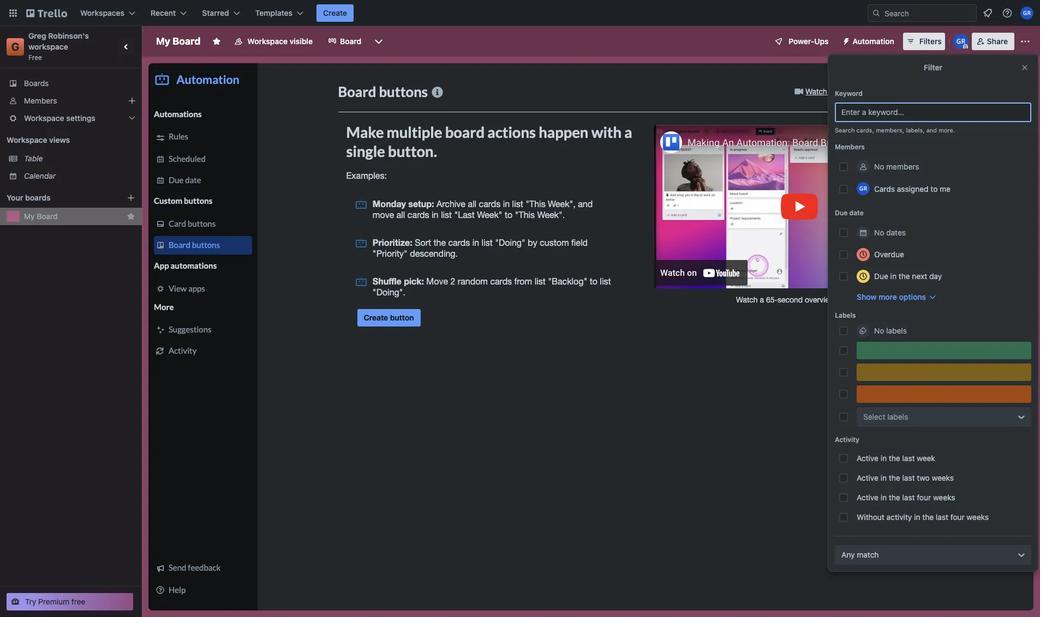 Task type: locate. For each thing, give the bounding box(es) containing it.
my board
[[156, 35, 201, 47], [24, 212, 58, 221]]

four
[[917, 493, 931, 503], [950, 513, 965, 522]]

active for active in the last week
[[857, 454, 879, 463]]

0 horizontal spatial my board
[[24, 212, 58, 221]]

no left dates
[[874, 228, 884, 237]]

recent
[[151, 8, 176, 17]]

open information menu image
[[1002, 8, 1013, 19]]

automation
[[853, 37, 894, 46]]

2 vertical spatial no
[[874, 326, 884, 336]]

0 horizontal spatial due
[[835, 209, 848, 217]]

board inside board name text box
[[173, 35, 201, 47]]

2 no from the top
[[874, 228, 884, 237]]

in for due in the next day
[[890, 272, 897, 281]]

no for no dates
[[874, 228, 884, 237]]

board left customize views icon
[[340, 37, 361, 46]]

the left next
[[899, 272, 910, 281]]

greg robinson (gregrobinson96) image right open information menu 'icon'
[[1020, 7, 1034, 20]]

2 vertical spatial workspace
[[7, 135, 47, 145]]

due left date
[[835, 209, 848, 217]]

2 horizontal spatial board
[[340, 37, 361, 46]]

1 vertical spatial members
[[835, 143, 865, 151]]

board down boards
[[37, 212, 58, 221]]

no members
[[874, 162, 919, 171]]

this member is an admin of this board. image
[[963, 44, 968, 49]]

0 vertical spatial four
[[917, 493, 931, 503]]

board left star or unstar board icon
[[173, 35, 201, 47]]

me
[[940, 184, 951, 193]]

0 vertical spatial my board
[[156, 35, 201, 47]]

labels
[[886, 326, 907, 336], [888, 413, 908, 422]]

my board down recent dropdown button
[[156, 35, 201, 47]]

last
[[902, 454, 915, 463], [902, 474, 915, 483], [902, 493, 915, 503], [936, 513, 948, 522]]

recent button
[[144, 4, 193, 22]]

in for active in the last week
[[881, 454, 887, 463]]

greg robinson's workspace link
[[28, 31, 91, 51]]

greg robinson (gregrobinson96) image
[[953, 34, 968, 49]]

greg robinson (gregrobinson96) image left cards
[[857, 182, 870, 195]]

due date
[[835, 209, 864, 217]]

workspace up 'table'
[[7, 135, 47, 145]]

last left week
[[902, 454, 915, 463]]

weeks for active in the last two weeks
[[932, 474, 954, 483]]

create button
[[317, 4, 354, 22]]

board
[[173, 35, 201, 47], [340, 37, 361, 46], [37, 212, 58, 221]]

templates
[[255, 8, 293, 17]]

2 vertical spatial active
[[857, 493, 879, 503]]

0 horizontal spatial members
[[24, 96, 57, 105]]

1 no from the top
[[874, 162, 884, 171]]

active
[[857, 454, 879, 463], [857, 474, 879, 483], [857, 493, 879, 503]]

power-ups button
[[767, 33, 835, 50]]

active down active in the last week
[[857, 474, 879, 483]]

greg
[[28, 31, 46, 40]]

the down active in the last week
[[889, 474, 900, 483]]

workspace visible
[[247, 37, 313, 46]]

0 vertical spatial workspace
[[247, 37, 288, 46]]

try premium free button
[[7, 594, 133, 611]]

show more options
[[857, 292, 926, 302]]

members
[[886, 162, 919, 171]]

members link
[[0, 92, 142, 110]]

no up cards
[[874, 162, 884, 171]]

active up without
[[857, 493, 879, 503]]

search
[[835, 127, 855, 134]]

week
[[917, 454, 935, 463]]

1 horizontal spatial due
[[874, 272, 888, 281]]

workspace inside workspace settings popup button
[[24, 114, 64, 123]]

active for active in the last two weeks
[[857, 474, 879, 483]]

weeks for active in the last four weeks
[[933, 493, 955, 503]]

workspace up workspace views at the left of page
[[24, 114, 64, 123]]

weeks
[[932, 474, 954, 483], [933, 493, 955, 503], [967, 513, 989, 522]]

the for four
[[889, 493, 900, 503]]

boards
[[25, 193, 51, 202]]

activity
[[887, 513, 912, 522]]

and
[[926, 127, 937, 134]]

last down "active in the last two weeks"
[[902, 493, 915, 503]]

1 vertical spatial weeks
[[933, 493, 955, 503]]

1 vertical spatial workspace
[[24, 114, 64, 123]]

0 vertical spatial active
[[857, 454, 879, 463]]

members down boards
[[24, 96, 57, 105]]

cards,
[[857, 127, 874, 134]]

next
[[912, 272, 927, 281]]

1 vertical spatial four
[[950, 513, 965, 522]]

0 vertical spatial labels
[[886, 326, 907, 336]]

without
[[857, 513, 884, 522]]

the for day
[[899, 272, 910, 281]]

1 vertical spatial labels
[[888, 413, 908, 422]]

0 vertical spatial greg robinson (gregrobinson96) image
[[1020, 7, 1034, 20]]

last for two
[[902, 474, 915, 483]]

workspace down templates
[[247, 37, 288, 46]]

in up "active in the last two weeks"
[[881, 454, 887, 463]]

0 horizontal spatial board
[[37, 212, 58, 221]]

customize views image
[[373, 36, 384, 47]]

2 active from the top
[[857, 474, 879, 483]]

workspace for workspace settings
[[24, 114, 64, 123]]

the up activity at the right of the page
[[889, 493, 900, 503]]

due up more
[[874, 272, 888, 281]]

search image
[[872, 9, 881, 17]]

0 horizontal spatial my
[[24, 212, 35, 221]]

filters
[[919, 37, 942, 46]]

1 horizontal spatial my board
[[156, 35, 201, 47]]

1 horizontal spatial my
[[156, 35, 170, 47]]

the up "active in the last two weeks"
[[889, 454, 900, 463]]

the
[[899, 272, 910, 281], [889, 454, 900, 463], [889, 474, 900, 483], [889, 493, 900, 503], [922, 513, 934, 522]]

1 vertical spatial no
[[874, 228, 884, 237]]

3 no from the top
[[874, 326, 884, 336]]

color: yellow, title: none element
[[857, 364, 1031, 381]]

calendar link
[[24, 171, 135, 182]]

no down more
[[874, 326, 884, 336]]

due for due date
[[835, 209, 848, 217]]

in for active in the last two weeks
[[881, 474, 887, 483]]

last left two
[[902, 474, 915, 483]]

more.
[[939, 127, 955, 134]]

workspace inside workspace visible button
[[247, 37, 288, 46]]

settings
[[66, 114, 95, 123]]

labels down show more options button
[[886, 326, 907, 336]]

close popover image
[[1020, 63, 1029, 72]]

0 vertical spatial weeks
[[932, 474, 954, 483]]

back to home image
[[26, 4, 67, 22]]

greg robinson's workspace free
[[28, 31, 91, 62]]

1 vertical spatial due
[[874, 272, 888, 281]]

filter
[[924, 63, 943, 72]]

labels for no labels
[[886, 326, 907, 336]]

my
[[156, 35, 170, 47], [24, 212, 35, 221]]

due for due in the next day
[[874, 272, 888, 281]]

greg robinson (gregrobinson96) image
[[1020, 7, 1034, 20], [857, 182, 870, 195]]

workspace
[[247, 37, 288, 46], [24, 114, 64, 123], [7, 135, 47, 145]]

my down your boards
[[24, 212, 35, 221]]

my board down boards
[[24, 212, 58, 221]]

select labels
[[863, 413, 908, 422]]

members down search
[[835, 143, 865, 151]]

0 vertical spatial no
[[874, 162, 884, 171]]

0 vertical spatial due
[[835, 209, 848, 217]]

table
[[24, 154, 43, 163]]

1 vertical spatial active
[[857, 474, 879, 483]]

power-
[[789, 37, 814, 46]]

labels right select
[[888, 413, 908, 422]]

my down recent
[[156, 35, 170, 47]]

in
[[890, 272, 897, 281], [881, 454, 887, 463], [881, 474, 887, 483], [881, 493, 887, 503], [914, 513, 920, 522]]

no
[[874, 162, 884, 171], [874, 228, 884, 237], [874, 326, 884, 336]]

due in the next day
[[874, 272, 942, 281]]

show menu image
[[1020, 36, 1031, 47]]

workspace for workspace visible
[[247, 37, 288, 46]]

in up without
[[881, 493, 887, 503]]

2 vertical spatial weeks
[[967, 513, 989, 522]]

in down active in the last week
[[881, 474, 887, 483]]

in up show more options
[[890, 272, 897, 281]]

0 horizontal spatial greg robinson (gregrobinson96) image
[[857, 182, 870, 195]]

3 active from the top
[[857, 493, 879, 503]]

0 vertical spatial my
[[156, 35, 170, 47]]

1 vertical spatial my board
[[24, 212, 58, 221]]

1 vertical spatial my
[[24, 212, 35, 221]]

labels,
[[906, 127, 925, 134]]

sm image
[[837, 33, 853, 48]]

last for four
[[902, 493, 915, 503]]

active down activity
[[857, 454, 879, 463]]

1 active from the top
[[857, 454, 879, 463]]

starred button
[[196, 4, 246, 22]]

1 horizontal spatial board
[[173, 35, 201, 47]]

1 horizontal spatial four
[[950, 513, 965, 522]]

Board name text field
[[151, 33, 206, 50]]



Task type: describe. For each thing, give the bounding box(es) containing it.
workspace settings button
[[0, 110, 142, 127]]

your boards
[[7, 193, 51, 202]]

board link
[[321, 33, 368, 50]]

share button
[[972, 33, 1014, 50]]

activity
[[835, 436, 859, 444]]

primary element
[[0, 0, 1040, 26]]

1 horizontal spatial greg robinson (gregrobinson96) image
[[1020, 7, 1034, 20]]

star or unstar board image
[[213, 37, 221, 46]]

show
[[857, 292, 877, 302]]

last down active in the last four weeks on the right of page
[[936, 513, 948, 522]]

assigned
[[897, 184, 929, 193]]

cards
[[874, 184, 895, 193]]

color: green, title: none element
[[857, 342, 1031, 360]]

without activity in the last four weeks
[[857, 513, 989, 522]]

workspace for workspace views
[[7, 135, 47, 145]]

share
[[987, 37, 1008, 46]]

create
[[323, 8, 347, 17]]

free
[[28, 53, 42, 62]]

workspace settings
[[24, 114, 95, 123]]

day
[[929, 272, 942, 281]]

options
[[899, 292, 926, 302]]

views
[[49, 135, 70, 145]]

starred
[[202, 8, 229, 17]]

keyword
[[835, 89, 863, 98]]

your
[[7, 193, 23, 202]]

board inside board link
[[340, 37, 361, 46]]

no labels
[[874, 326, 907, 336]]

automation button
[[837, 33, 901, 50]]

Enter a keyword… text field
[[835, 103, 1031, 122]]

no dates
[[874, 228, 906, 237]]

g link
[[7, 38, 24, 56]]

my inside button
[[24, 212, 35, 221]]

my inside board name text box
[[156, 35, 170, 47]]

active in the last week
[[857, 454, 935, 463]]

0 vertical spatial members
[[24, 96, 57, 105]]

active in the last four weeks
[[857, 493, 955, 503]]

more
[[879, 292, 897, 302]]

dates
[[886, 228, 906, 237]]

select
[[863, 413, 885, 422]]

labels
[[835, 312, 856, 320]]

overdue
[[874, 250, 904, 259]]

g
[[11, 40, 19, 53]]

starred icon image
[[127, 212, 135, 221]]

members,
[[876, 127, 904, 134]]

calendar
[[24, 171, 56, 181]]

add board image
[[127, 194, 135, 202]]

no for no labels
[[874, 326, 884, 336]]

try premium free
[[25, 598, 85, 607]]

color: orange, title: none element
[[857, 386, 1031, 403]]

the right activity at the right of the page
[[922, 513, 934, 522]]

premium
[[38, 598, 69, 607]]

no for no members
[[874, 162, 884, 171]]

Search field
[[881, 5, 976, 21]]

last for week
[[902, 454, 915, 463]]

ups
[[814, 37, 829, 46]]

active in the last two weeks
[[857, 474, 954, 483]]

any match
[[841, 551, 879, 560]]

free
[[71, 598, 85, 607]]

1 horizontal spatial members
[[835, 143, 865, 151]]

filters button
[[903, 33, 945, 50]]

workspace visible button
[[228, 33, 319, 50]]

workspaces
[[80, 8, 124, 17]]

search cards, members, labels, and more.
[[835, 127, 955, 134]]

1 vertical spatial greg robinson (gregrobinson96) image
[[857, 182, 870, 195]]

in right activity at the right of the page
[[914, 513, 920, 522]]

workspace
[[28, 42, 68, 51]]

active for active in the last four weeks
[[857, 493, 879, 503]]

in for active in the last four weeks
[[881, 493, 887, 503]]

the for two
[[889, 474, 900, 483]]

date
[[849, 209, 864, 217]]

workspace views
[[7, 135, 70, 145]]

0 notifications image
[[981, 7, 994, 20]]

show more options button
[[857, 292, 937, 303]]

two
[[917, 474, 930, 483]]

my board inside my board button
[[24, 212, 58, 221]]

boards link
[[0, 75, 142, 92]]

board inside my board button
[[37, 212, 58, 221]]

the for week
[[889, 454, 900, 463]]

robinson's
[[48, 31, 89, 40]]

my board button
[[24, 211, 122, 222]]

workspace navigation collapse icon image
[[119, 39, 134, 55]]

cards assigned to me
[[874, 184, 951, 193]]

templates button
[[249, 4, 310, 22]]

match
[[857, 551, 879, 560]]

visible
[[290, 37, 313, 46]]

any
[[841, 551, 855, 560]]

power-ups
[[789, 37, 829, 46]]

your boards with 1 items element
[[7, 192, 110, 205]]

switch to… image
[[8, 8, 19, 19]]

labels for select labels
[[888, 413, 908, 422]]

try
[[25, 598, 36, 607]]

table link
[[24, 153, 135, 164]]

to
[[931, 184, 938, 193]]

workspaces button
[[74, 4, 142, 22]]

my board inside board name text box
[[156, 35, 201, 47]]

boards
[[24, 79, 49, 88]]

0 horizontal spatial four
[[917, 493, 931, 503]]



Task type: vqa. For each thing, say whether or not it's contained in the screenshot.
No corresponding to No members
yes



